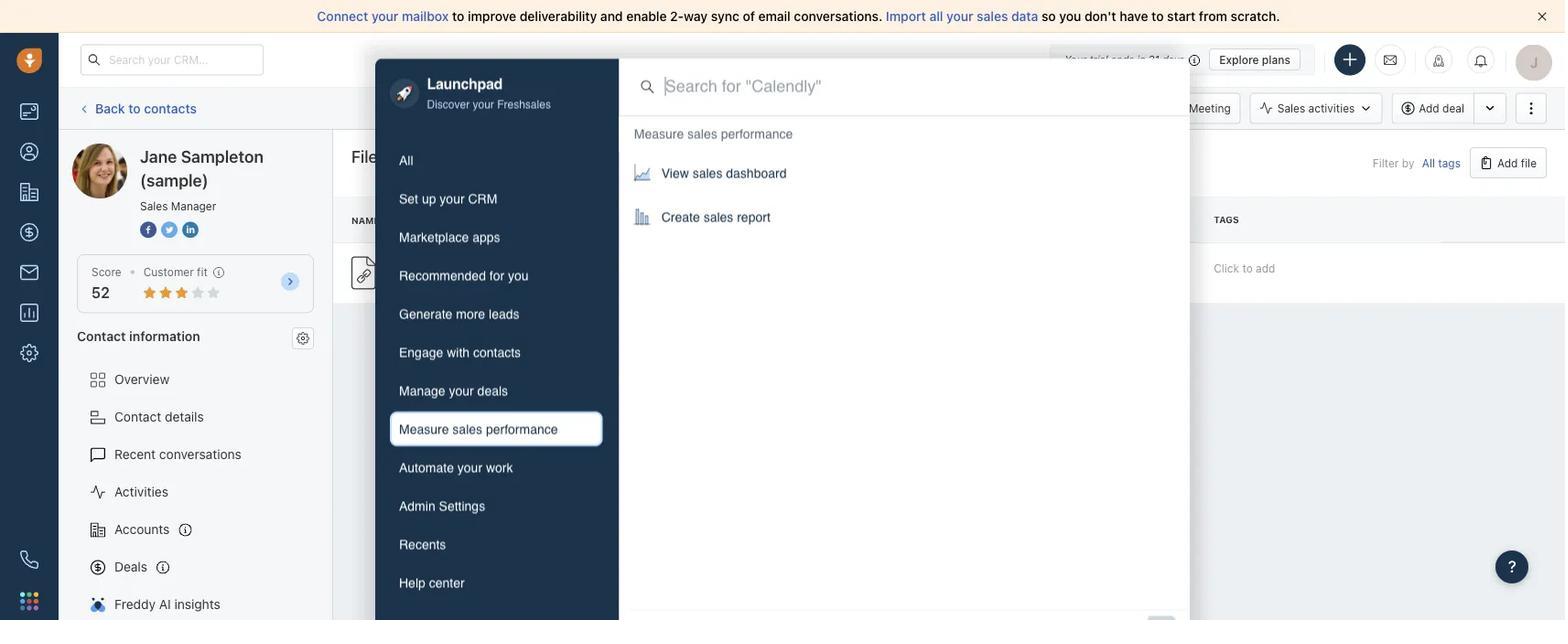 Task type: locate. For each thing, give the bounding box(es) containing it.
linkedin circled image
[[182, 220, 199, 239]]

1 vertical spatial contact
[[114, 410, 161, 425]]

1 vertical spatial you
[[508, 268, 529, 283]]

email button
[[820, 93, 885, 124]]

1 horizontal spatial add
[[1497, 157, 1518, 169]]

performance inside list of options list box
[[721, 127, 793, 142]]

contacts
[[144, 100, 197, 116], [473, 345, 521, 360]]

recents button
[[390, 527, 603, 562]]

contact
[[77, 328, 126, 343], [114, 410, 161, 425]]

you right for
[[508, 268, 529, 283]]

automate your work button
[[390, 450, 603, 485]]

add
[[1256, 262, 1275, 275]]

measure for list of options list box
[[634, 127, 684, 142]]

add deal button
[[1391, 93, 1474, 124]]

connect your mailbox link
[[317, 9, 452, 24]]

filter
[[1373, 156, 1399, 169]]

all
[[929, 9, 943, 24]]

activities
[[114, 485, 168, 500]]

0 horizontal spatial you
[[508, 268, 529, 283]]

accounts
[[114, 522, 170, 537]]

information
[[129, 328, 200, 343]]

0 vertical spatial you
[[1059, 9, 1081, 24]]

measure inside list of options list box
[[634, 127, 684, 142]]

click left add
[[1214, 262, 1239, 275]]

measure sales performance
[[634, 127, 793, 142], [634, 127, 793, 142], [399, 422, 558, 436]]

explore plans
[[1219, 53, 1290, 66]]

measure sales performance inside list of options list box
[[634, 127, 793, 142]]

contacts down search your crm... text box at the left
[[144, 100, 197, 116]]

0 horizontal spatial all
[[399, 153, 413, 167]]

contacts inside button
[[473, 345, 521, 360]]

details
[[165, 410, 204, 425]]

1 vertical spatial contacts
[[473, 345, 521, 360]]

0 horizontal spatial click
[[828, 102, 854, 114]]

contact up "recent" on the bottom left of the page
[[114, 410, 161, 425]]

set up your crm
[[399, 191, 497, 206]]

days
[[1162, 54, 1184, 65]]

1 horizontal spatial you
[[1059, 9, 1081, 24]]

recommended
[[399, 268, 486, 283]]

how
[[394, 265, 417, 278]]

your down 'launchpad'
[[473, 98, 494, 111]]

contact details
[[114, 410, 204, 425]]

performance inside measure sales performance button
[[486, 422, 558, 436]]

automate your work
[[399, 460, 513, 475]]

1 horizontal spatial click
[[1214, 262, 1239, 275]]

measure sales performance inside button
[[399, 422, 558, 436]]

help center button
[[390, 566, 603, 600]]

sales
[[977, 9, 1008, 24], [687, 127, 717, 142], [687, 127, 717, 142], [693, 166, 722, 181], [703, 210, 733, 225], [452, 422, 482, 436]]

all inside button
[[399, 153, 413, 167]]

contact for contact details
[[114, 410, 161, 425]]

trial
[[1089, 54, 1108, 65]]

0 horizontal spatial sales
[[140, 200, 168, 212]]

52
[[92, 284, 110, 302]]

0 horizontal spatial contacts
[[144, 100, 197, 116]]

contacts?
[[509, 265, 562, 278]]

click
[[828, 102, 854, 114], [1214, 262, 1239, 275]]

1 vertical spatial add
[[1497, 157, 1518, 169]]

measure
[[634, 127, 684, 142], [634, 127, 684, 142], [399, 422, 449, 436]]

measure sales performance heading
[[634, 125, 793, 143], [634, 125, 793, 143]]

how to attach files to contacts?
[[394, 265, 562, 278]]

your left mailbox
[[372, 9, 398, 24]]

admin settings
[[399, 499, 485, 513]]

apps
[[472, 230, 500, 244]]

all tags link
[[1422, 156, 1461, 169]]

1 horizontal spatial sales
[[1277, 102, 1305, 115]]

0 horizontal spatial add
[[1419, 102, 1439, 115]]

enable
[[626, 9, 667, 24]]

add left file
[[1497, 157, 1518, 169]]

all button
[[390, 143, 603, 177]]

sales activities button
[[1250, 93, 1391, 124], [1250, 93, 1382, 124]]

your
[[1065, 54, 1087, 65]]

score
[[92, 266, 121, 279]]

1 horizontal spatial all
[[1422, 156, 1435, 169]]

launchpad discover your freshsales
[[427, 75, 551, 111]]

twitter circled image
[[161, 220, 178, 239]]

contact for contact information
[[77, 328, 126, 343]]

facebook circled image
[[140, 220, 157, 239]]

tab list
[[390, 143, 603, 600]]

you right so
[[1059, 9, 1081, 24]]

to
[[452, 9, 464, 24], [1151, 9, 1164, 24], [128, 100, 141, 116], [857, 102, 867, 114], [1242, 262, 1253, 275], [420, 265, 431, 278], [496, 265, 506, 278]]

sales inside measure sales performance button
[[452, 422, 482, 436]]

data
[[1011, 9, 1038, 24]]

performance for measure sales performance button
[[486, 422, 558, 436]]

freddy
[[114, 597, 156, 612]]

explore plans link
[[1209, 49, 1301, 70]]

to right back
[[128, 100, 141, 116]]

files
[[351, 146, 386, 166]]

0 vertical spatial click
[[828, 102, 854, 114]]

click right available.
[[828, 102, 854, 114]]

have
[[1120, 9, 1148, 24]]

connect
[[317, 9, 368, 24]]

add left deal
[[1419, 102, 1439, 115]]

deals
[[477, 383, 508, 398]]

your left work
[[457, 460, 482, 475]]

contacts for engage with contacts
[[473, 345, 521, 360]]

sales left activities
[[1277, 102, 1305, 115]]

way
[[684, 9, 708, 24]]

add inside add deal button
[[1419, 102, 1439, 115]]

overview
[[114, 372, 170, 387]]

add for add deal
[[1419, 102, 1439, 115]]

conversations.
[[794, 9, 883, 24]]

jane
[[140, 146, 177, 166]]

list of options list box
[[619, 116, 1190, 239]]

1 horizontal spatial contacts
[[473, 345, 521, 360]]

so
[[1042, 9, 1056, 24]]

contacts up manage your deals button
[[473, 345, 521, 360]]

recommended for you button
[[390, 258, 603, 293]]

0 vertical spatial sales
[[1277, 102, 1305, 115]]

import all your sales data link
[[886, 9, 1042, 24]]

view sales dashboard
[[661, 166, 787, 181]]

manage
[[399, 383, 445, 398]]

jane sampleton (sample)
[[140, 146, 264, 190]]

1 vertical spatial click
[[1214, 262, 1239, 275]]

don't
[[1085, 9, 1116, 24]]

deals
[[114, 560, 147, 575]]

0 vertical spatial contact
[[77, 328, 126, 343]]

manage your deals button
[[390, 373, 603, 408]]

add
[[1419, 102, 1439, 115], [1497, 157, 1518, 169]]

sales up facebook circled icon
[[140, 200, 168, 212]]

1 vertical spatial sales
[[140, 200, 168, 212]]

all right files
[[399, 153, 413, 167]]

from
[[1199, 9, 1227, 24]]

in
[[1137, 54, 1146, 65]]

0 vertical spatial contacts
[[144, 100, 197, 116]]

contact down the 52 button on the left top
[[77, 328, 126, 343]]

add inside add file button
[[1497, 157, 1518, 169]]

your left deals
[[449, 383, 474, 398]]

all right by
[[1422, 156, 1435, 169]]

customer fit
[[143, 266, 208, 279]]

plans
[[1262, 53, 1290, 66]]

marketplace apps
[[399, 230, 500, 244]]

for
[[489, 268, 504, 283]]

mng settings image
[[297, 332, 309, 345]]

to left add
[[1242, 262, 1253, 275]]

report
[[737, 210, 770, 225]]

measure inside button
[[399, 422, 449, 436]]

sales for sales manager
[[140, 200, 168, 212]]

0 vertical spatial add
[[1419, 102, 1439, 115]]

back to contacts
[[95, 100, 197, 116]]

leads
[[489, 307, 519, 321]]

connect your mailbox to improve deliverability and enable 2-way sync of email conversations. import all your sales data so you don't have to start from scratch.
[[317, 9, 1280, 24]]

phone element
[[11, 542, 48, 578]]



Task type: vqa. For each thing, say whether or not it's contained in the screenshot.
"New"
no



Task type: describe. For each thing, give the bounding box(es) containing it.
to left refresh.
[[857, 102, 867, 114]]

add file
[[1497, 157, 1537, 169]]

crm
[[468, 191, 497, 206]]

(sample)
[[140, 170, 208, 190]]

your inside launchpad discover your freshsales
[[473, 98, 494, 111]]

more
[[456, 307, 485, 321]]

measure sales performance button
[[390, 412, 603, 447]]

explore
[[1219, 53, 1259, 66]]

score 52
[[92, 266, 121, 302]]

measure sales performance for measure sales performance button
[[399, 422, 558, 436]]

add for add file
[[1497, 157, 1518, 169]]

scratch.
[[1231, 9, 1280, 24]]

phone image
[[20, 551, 38, 569]]

sampleton
[[181, 146, 264, 166]]

your trial ends in 21 days
[[1065, 54, 1184, 65]]

you inside button
[[508, 268, 529, 283]]

set
[[399, 191, 418, 206]]

deal
[[1443, 102, 1464, 115]]

sales for sales activities
[[1277, 102, 1305, 115]]

file
[[1521, 157, 1537, 169]]

sms
[[1018, 102, 1042, 115]]

measure sales performance for list of options list box
[[634, 127, 793, 142]]

to right mailbox
[[452, 9, 464, 24]]

click to add
[[1214, 262, 1275, 275]]

conversations
[[159, 447, 241, 462]]

2-
[[670, 9, 684, 24]]

files
[[470, 265, 493, 278]]

ends
[[1111, 54, 1134, 65]]

measure for measure sales performance button
[[399, 422, 449, 436]]

name
[[351, 215, 380, 225]]

of
[[743, 9, 755, 24]]

freshworks switcher image
[[20, 592, 38, 611]]

generate
[[399, 307, 452, 321]]

marketplace
[[399, 230, 469, 244]]

owner
[[721, 215, 757, 225]]

sales inside measure sales performance heading
[[687, 127, 717, 142]]

to right files
[[496, 265, 506, 278]]

close image
[[1538, 12, 1547, 21]]

sms button
[[991, 93, 1051, 124]]

Try "connect email" field
[[665, 75, 1168, 98]]

52 button
[[92, 284, 110, 302]]

how to attach files to contacts? link
[[394, 263, 562, 283]]

recommended for you
[[399, 268, 529, 283]]

performance for list of options list box
[[721, 127, 793, 142]]

email
[[847, 102, 875, 115]]

manage your deals
[[399, 383, 508, 398]]

refresh.
[[870, 102, 911, 114]]

your right the up
[[440, 191, 465, 206]]

email
[[758, 9, 791, 24]]

call button
[[894, 93, 950, 124]]

fit
[[197, 266, 208, 279]]

sync
[[711, 9, 739, 24]]

create sales report
[[661, 210, 770, 225]]

activities
[[1308, 102, 1355, 115]]

add deal
[[1419, 102, 1464, 115]]

back
[[95, 100, 125, 116]]

center
[[429, 576, 465, 590]]

launchpad
[[427, 75, 502, 92]]

Search your CRM... text field
[[81, 44, 264, 76]]

meeting
[[1189, 102, 1231, 115]]

freshsales
[[497, 98, 551, 111]]

engage with contacts
[[399, 345, 521, 360]]

add file button
[[1470, 147, 1547, 178]]

updates
[[730, 102, 774, 114]]

measure sales performance heading inside list of options list box
[[634, 125, 793, 143]]

recent conversations
[[114, 447, 241, 462]]

to left start
[[1151, 9, 1164, 24]]

set up your crm button
[[390, 181, 603, 216]]

your right all
[[946, 9, 973, 24]]

engage
[[399, 345, 443, 360]]

create
[[661, 210, 700, 225]]

by
[[1402, 156, 1414, 169]]

sales manager
[[140, 200, 216, 212]]

view
[[661, 166, 689, 181]]

to right how
[[420, 265, 431, 278]]

help center
[[399, 576, 465, 590]]

email image
[[1384, 52, 1397, 68]]

dashboard
[[726, 166, 787, 181]]

improve
[[468, 9, 516, 24]]

insights
[[174, 597, 220, 612]]

contacts for back to contacts
[[144, 100, 197, 116]]

deliverability
[[520, 9, 597, 24]]

mailbox
[[402, 9, 449, 24]]

help
[[399, 576, 425, 590]]

updates available. click to refresh.
[[730, 102, 911, 114]]

generate more leads button
[[390, 296, 603, 331]]

tags
[[1438, 156, 1461, 169]]

settings
[[439, 499, 485, 513]]

meeting button
[[1161, 93, 1241, 124]]

back to contacts link
[[77, 94, 198, 123]]

manager
[[171, 200, 216, 212]]

tab list containing all
[[390, 143, 603, 600]]

import
[[886, 9, 926, 24]]

press-command-k-to-open-and-close element
[[1148, 617, 1175, 621]]

engage with contacts button
[[390, 335, 603, 370]]

discover
[[427, 98, 470, 111]]

call link
[[894, 93, 950, 124]]

ai
[[159, 597, 171, 612]]

automate
[[399, 460, 454, 475]]



